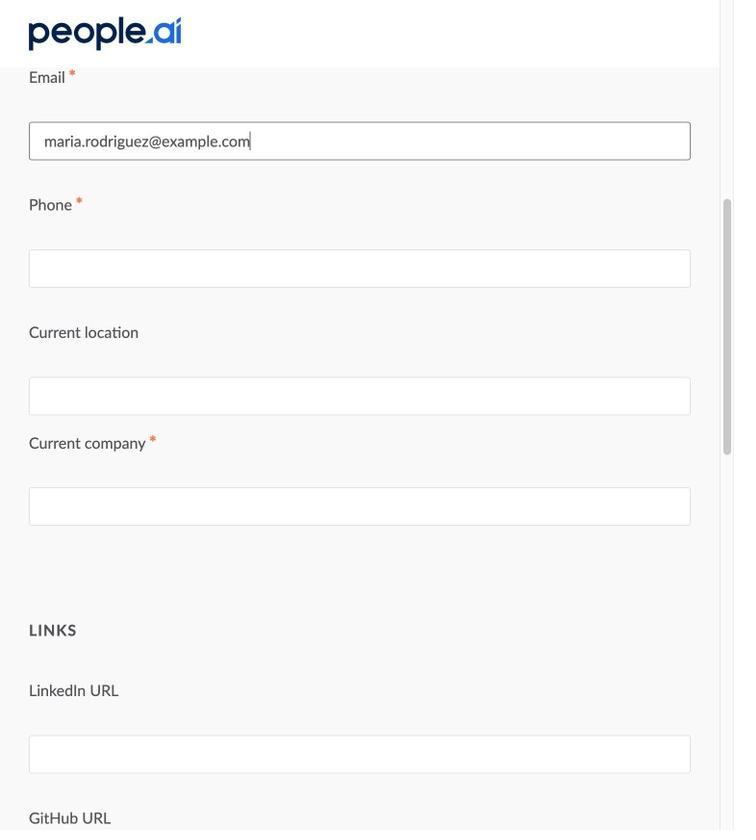 Task type: locate. For each thing, give the bounding box(es) containing it.
None email field
[[29, 122, 691, 160]]

None text field
[[29, 0, 691, 33], [29, 249, 691, 288], [29, 377, 691, 415], [29, 487, 691, 526], [29, 0, 691, 33], [29, 249, 691, 288], [29, 377, 691, 415], [29, 487, 691, 526]]

None text field
[[29, 735, 691, 774]]



Task type: vqa. For each thing, say whether or not it's contained in the screenshot.
"people.ai logo"
yes



Task type: describe. For each thing, give the bounding box(es) containing it.
people.ai logo image
[[29, 17, 181, 51]]



